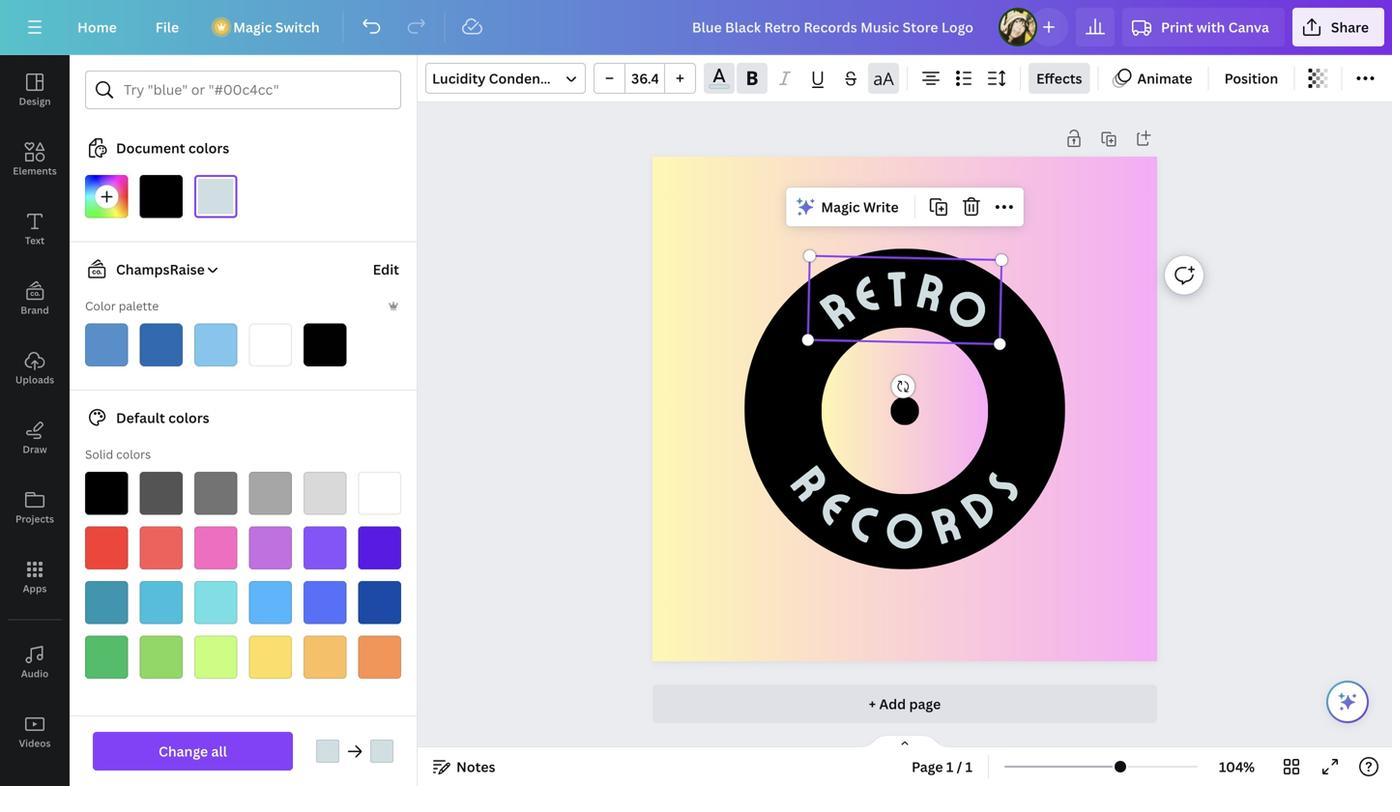 Task type: vqa. For each thing, say whether or not it's contained in the screenshot.
The "Magic" related to Magic Switch
yes



Task type: describe. For each thing, give the bounding box(es) containing it.
apps button
[[0, 542, 70, 612]]

text button
[[0, 194, 70, 264]]

file button
[[140, 8, 195, 46]]

purple #8c52ff image
[[304, 526, 347, 569]]

2 1 from the left
[[966, 758, 973, 776]]

page 1 / 1
[[912, 758, 973, 776]]

#ffffff image
[[249, 323, 292, 366]]

effects
[[1036, 69, 1082, 87]]

edit button
[[371, 250, 401, 289]]

r inside c o r
[[925, 491, 967, 555]]

black #000000 image
[[85, 472, 128, 515]]

lucidity condensed
[[432, 69, 564, 87]]

1 horizontal spatial o
[[936, 272, 1001, 342]]

magic switch button
[[202, 8, 335, 46]]

#cddfe3 image
[[316, 740, 339, 763]]

+ add page
[[869, 695, 941, 713]]

write
[[863, 198, 899, 216]]

print with canva
[[1161, 18, 1269, 36]]

lucidity condensed button
[[425, 63, 586, 94]]

lime #c1ff72 image
[[194, 636, 237, 679]]

#75c6ef image
[[194, 323, 237, 366]]

gray #737373 image
[[194, 472, 237, 515]]

page
[[912, 758, 943, 776]]

share
[[1331, 18, 1369, 36]]

default
[[116, 408, 165, 427]]

brand button
[[0, 264, 70, 334]]

videos button
[[0, 697, 70, 767]]

side panel tab list
[[0, 55, 70, 786]]

projects
[[15, 512, 54, 525]]

#75c6ef image
[[194, 323, 237, 366]]

text
[[25, 234, 45, 247]]

aqua blue #0cc0df image
[[140, 581, 183, 624]]

all
[[211, 742, 227, 760]]

Try "blue" or "#00c4cc" search field
[[124, 72, 389, 108]]

palette
[[119, 298, 159, 314]]

share button
[[1293, 8, 1385, 46]]

solid colors
[[85, 446, 151, 462]]

change all
[[159, 742, 227, 760]]

home
[[77, 18, 117, 36]]

pink #ff66c4 image
[[194, 526, 237, 569]]

magic write button
[[790, 192, 907, 222]]

home link
[[62, 8, 132, 46]]

104% button
[[1206, 751, 1269, 782]]

default colors
[[116, 408, 209, 427]]

e for e t r
[[846, 262, 885, 324]]

add a new color image
[[85, 175, 128, 218]]

d
[[950, 474, 1007, 539]]

edit
[[373, 260, 399, 278]]

c o r
[[843, 489, 967, 559]]

104%
[[1219, 758, 1255, 776]]

t
[[884, 257, 910, 317]]

apps
[[23, 582, 47, 595]]

lime #c1ff72 image
[[194, 636, 237, 679]]

s
[[974, 459, 1030, 510]]

magic write
[[821, 198, 899, 216]]

magic switch
[[233, 18, 320, 36]]

uploads
[[15, 373, 54, 386]]

projects button
[[0, 473, 70, 542]]

uploads button
[[0, 334, 70, 403]]

light gray #d9d9d9 image
[[304, 472, 347, 515]]

r inside the 'e t r'
[[912, 259, 950, 322]]

colors for default colors
[[168, 408, 209, 427]]



Task type: locate. For each thing, give the bounding box(es) containing it.
pink #ff66c4 image
[[194, 526, 237, 569]]

#000000 image
[[140, 175, 183, 218], [140, 175, 183, 218]]

dark turquoise #0097b2 image
[[85, 581, 128, 624]]

colors for solid colors
[[116, 446, 151, 462]]

light blue #38b6ff image
[[249, 581, 292, 624]]

cobalt blue #004aad image
[[358, 581, 401, 624], [358, 581, 401, 624]]

0 vertical spatial o
[[936, 272, 1001, 342]]

design button
[[0, 55, 70, 125]]

purple #8c52ff image
[[304, 526, 347, 569]]

group
[[594, 63, 696, 94]]

colors right default
[[168, 408, 209, 427]]

notes
[[456, 758, 495, 776]]

Design title text field
[[677, 8, 991, 46]]

print
[[1161, 18, 1193, 36]]

black #000000 image
[[85, 472, 128, 515]]

turquoise blue #5ce1e6 image
[[194, 581, 237, 624], [194, 581, 237, 624]]

page
[[909, 695, 941, 713]]

grass green #7ed957 image
[[140, 636, 183, 679]]

0 horizontal spatial 1
[[946, 758, 954, 776]]

#166bb5 image
[[140, 323, 183, 366]]

e t r
[[846, 257, 950, 324]]

royal blue #5271ff image
[[304, 581, 347, 624], [304, 581, 347, 624]]

1
[[946, 758, 954, 776], [966, 758, 973, 776]]

yellow #ffde59 image
[[249, 636, 292, 679], [249, 636, 292, 679]]

1 left /
[[946, 758, 954, 776]]

document colors
[[116, 139, 229, 157]]

document
[[116, 139, 185, 157]]

show pages image
[[859, 734, 951, 749]]

color palette
[[85, 298, 159, 314]]

draw
[[23, 443, 47, 456]]

change all button
[[93, 732, 293, 771]]

with
[[1197, 18, 1225, 36]]

1 vertical spatial e
[[810, 475, 862, 535]]

videos
[[19, 737, 51, 750]]

#4890cd image
[[85, 323, 128, 366], [85, 323, 128, 366]]

position
[[1225, 69, 1278, 87]]

animate button
[[1107, 63, 1200, 94]]

bright red #ff3131 image
[[85, 526, 128, 569], [85, 526, 128, 569]]

design
[[19, 95, 51, 108]]

coral red #ff5757 image
[[140, 526, 183, 569], [140, 526, 183, 569]]

o right the "t"
[[936, 272, 1001, 342]]

0 vertical spatial e
[[846, 262, 885, 324]]

violet #5e17eb image
[[358, 526, 401, 569], [358, 526, 401, 569]]

o left d
[[886, 499, 925, 559]]

champsraise button
[[77, 258, 220, 281]]

+
[[869, 695, 876, 713]]

add
[[879, 695, 906, 713]]

peach #ffbd59 image
[[304, 636, 347, 679], [304, 636, 347, 679]]

1 1 from the left
[[946, 758, 954, 776]]

magic left write
[[821, 198, 860, 216]]

main menu bar
[[0, 0, 1392, 55]]

magic for magic switch
[[233, 18, 272, 36]]

green #00bf63 image
[[85, 636, 128, 679], [85, 636, 128, 679]]

o inside c o r
[[886, 499, 925, 559]]

orange #ff914d image
[[358, 636, 401, 679], [358, 636, 401, 679]]

gray #737373 image
[[194, 472, 237, 515]]

e
[[846, 262, 885, 324], [810, 475, 862, 535]]

colors right document on the top of the page
[[188, 139, 229, 157]]

dark turquoise #0097b2 image
[[85, 581, 128, 624]]

magic for magic write
[[821, 198, 860, 216]]

light blue #38b6ff image
[[249, 581, 292, 624]]

white #ffffff image
[[358, 472, 401, 515], [358, 472, 401, 515]]

change
[[159, 742, 208, 760]]

#cddfe3 image
[[709, 84, 730, 89], [709, 84, 730, 89], [194, 175, 237, 218], [194, 175, 237, 218], [316, 740, 339, 763], [370, 740, 394, 763], [370, 740, 394, 763]]

magic inside button
[[233, 18, 272, 36]]

notes button
[[425, 751, 503, 782]]

1 right /
[[966, 758, 973, 776]]

0 horizontal spatial magic
[[233, 18, 272, 36]]

add a new color image
[[85, 175, 128, 218]]

+ add page button
[[653, 685, 1157, 723]]

r
[[912, 259, 950, 322], [808, 277, 863, 339], [781, 454, 843, 510], [925, 491, 967, 555]]

colors for document colors
[[188, 139, 229, 157]]

c
[[843, 489, 887, 553]]

file
[[155, 18, 179, 36]]

#ffffff image
[[249, 323, 292, 366]]

aqua blue #0cc0df image
[[140, 581, 183, 624]]

o
[[936, 272, 1001, 342], [886, 499, 925, 559]]

effects button
[[1029, 63, 1090, 94]]

e for e
[[810, 475, 862, 535]]

e inside the 'e t r'
[[846, 262, 885, 324]]

canva
[[1229, 18, 1269, 36]]

position button
[[1217, 63, 1286, 94]]

solid
[[85, 446, 113, 462]]

color
[[85, 298, 116, 314]]

/
[[957, 758, 962, 776]]

switch
[[275, 18, 320, 36]]

#010101 image
[[304, 323, 347, 366], [304, 323, 347, 366]]

0 horizontal spatial o
[[886, 499, 925, 559]]

colors
[[188, 139, 229, 157], [168, 408, 209, 427], [116, 446, 151, 462]]

#166bb5 image
[[140, 323, 183, 366]]

1 vertical spatial o
[[886, 499, 925, 559]]

draw button
[[0, 403, 70, 473]]

magenta #cb6ce6 image
[[249, 526, 292, 569], [249, 526, 292, 569]]

brand
[[21, 304, 49, 317]]

gray #a6a6a6 image
[[249, 472, 292, 515], [249, 472, 292, 515]]

1 horizontal spatial 1
[[966, 758, 973, 776]]

elements button
[[0, 125, 70, 194]]

champsraise
[[116, 260, 205, 278]]

magic left switch
[[233, 18, 272, 36]]

lucidity
[[432, 69, 486, 87]]

0 vertical spatial magic
[[233, 18, 272, 36]]

2 vertical spatial colors
[[116, 446, 151, 462]]

canva assistant image
[[1336, 690, 1359, 714]]

audio
[[21, 667, 49, 680]]

dark gray #545454 image
[[140, 472, 183, 515], [140, 472, 183, 515]]

1 vertical spatial magic
[[821, 198, 860, 216]]

print with canva button
[[1123, 8, 1285, 46]]

elements
[[13, 164, 57, 177]]

condensed
[[489, 69, 564, 87]]

magic
[[233, 18, 272, 36], [821, 198, 860, 216]]

light gray #d9d9d9 image
[[304, 472, 347, 515]]

colors right solid
[[116, 446, 151, 462]]

1 horizontal spatial magic
[[821, 198, 860, 216]]

0 vertical spatial colors
[[188, 139, 229, 157]]

– – number field
[[631, 69, 658, 87]]

audio button
[[0, 627, 70, 697]]

animate
[[1137, 69, 1193, 87]]

magic inside 'button'
[[821, 198, 860, 216]]

grass green #7ed957 image
[[140, 636, 183, 679]]

1 vertical spatial colors
[[168, 408, 209, 427]]



